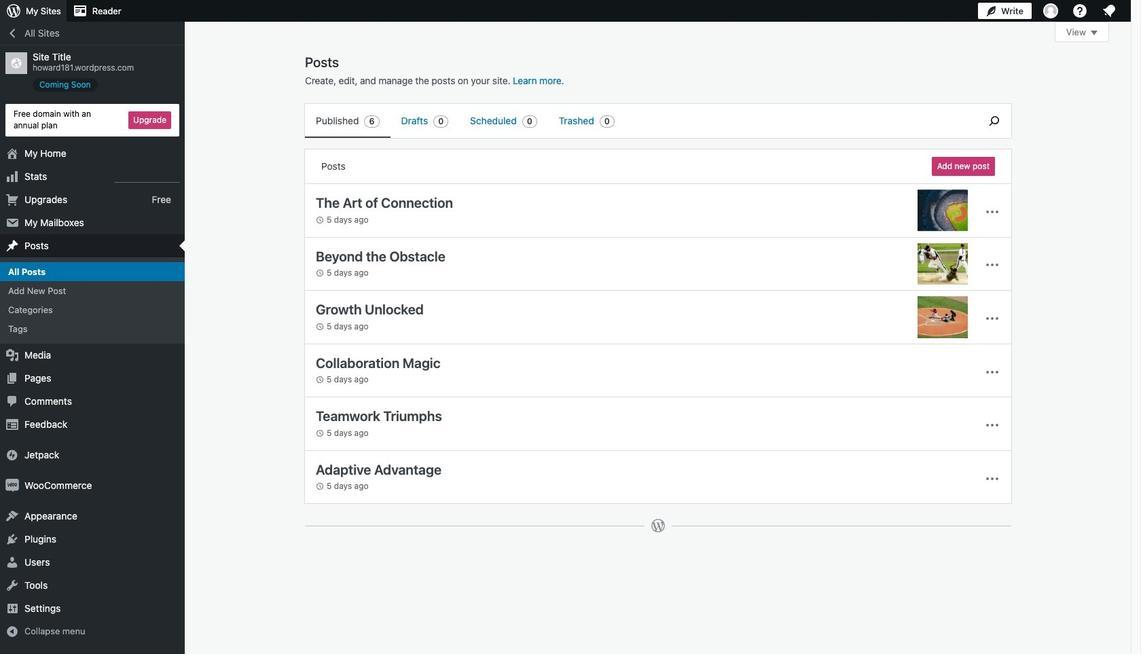 Task type: locate. For each thing, give the bounding box(es) containing it.
img image
[[5, 449, 19, 462], [5, 479, 19, 493]]

help image
[[1072, 3, 1089, 19]]

open search image
[[978, 113, 1012, 129]]

2 img image from the top
[[5, 479, 19, 493]]

manage your notifications image
[[1101, 3, 1118, 19]]

None search field
[[978, 104, 1012, 138]]

2 vertical spatial toggle menu image
[[985, 471, 1001, 487]]

1 vertical spatial toggle menu image
[[985, 364, 1001, 380]]

1 toggle menu image from the top
[[985, 204, 1001, 220]]

2 toggle menu image from the top
[[985, 364, 1001, 380]]

0 vertical spatial toggle menu image
[[985, 204, 1001, 220]]

menu
[[305, 104, 971, 138]]

1 toggle menu image from the top
[[985, 257, 1001, 273]]

toggle menu image
[[985, 204, 1001, 220], [985, 364, 1001, 380], [985, 471, 1001, 487]]

2 vertical spatial toggle menu image
[[985, 417, 1001, 434]]

3 toggle menu image from the top
[[985, 417, 1001, 434]]

highest hourly views 0 image
[[115, 174, 179, 183]]

main content
[[304, 22, 1110, 547]]

toggle menu image
[[985, 257, 1001, 273], [985, 310, 1001, 327], [985, 417, 1001, 434]]

1 vertical spatial toggle menu image
[[985, 310, 1001, 327]]

1 vertical spatial img image
[[5, 479, 19, 493]]

0 vertical spatial img image
[[5, 449, 19, 462]]

0 vertical spatial toggle menu image
[[985, 257, 1001, 273]]



Task type: vqa. For each thing, say whether or not it's contained in the screenshot.
Team
no



Task type: describe. For each thing, give the bounding box(es) containing it.
1 img image from the top
[[5, 449, 19, 462]]

3 toggle menu image from the top
[[985, 471, 1001, 487]]

2 toggle menu image from the top
[[985, 310, 1001, 327]]

closed image
[[1091, 31, 1098, 35]]

my profile image
[[1044, 3, 1059, 18]]



